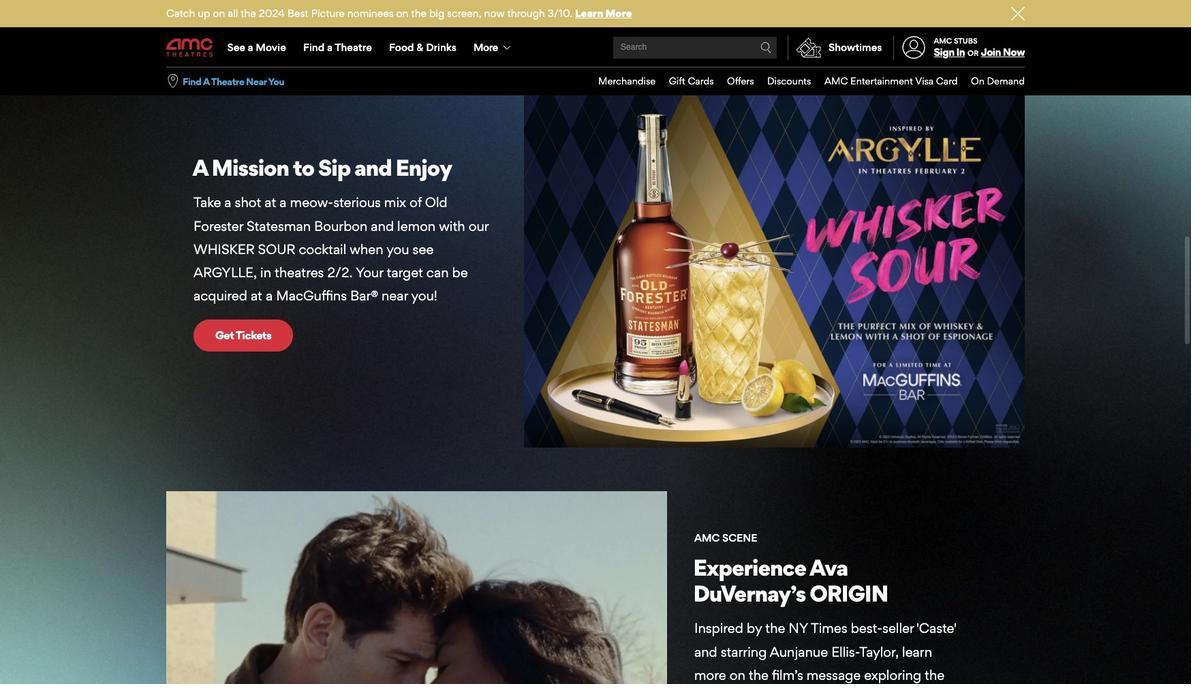 Task type: locate. For each thing, give the bounding box(es) containing it.
catch
[[166, 7, 195, 20]]

sour
[[258, 241, 296, 258]]

duvernay's
[[694, 580, 806, 607]]

2 vertical spatial amc
[[695, 532, 720, 545]]

menu down the showtimes image
[[585, 68, 1026, 95]]

at
[[265, 195, 276, 211], [251, 288, 262, 304]]

amc
[[935, 36, 953, 46], [825, 75, 849, 87], [695, 532, 720, 545]]

bar®
[[351, 288, 378, 304]]

drinks
[[426, 41, 457, 54]]

1 horizontal spatial theatre
[[335, 41, 372, 54]]

1 vertical spatial more
[[474, 41, 498, 54]]

and down mix
[[371, 218, 394, 234]]

ava
[[810, 555, 848, 582]]

picture
[[311, 7, 345, 20]]

1 vertical spatial a
[[193, 154, 208, 181]]

find left near
[[183, 75, 202, 87]]

forester
[[194, 218, 243, 234]]

sterious
[[334, 195, 381, 211]]

amc entertainment visa card
[[825, 75, 958, 87]]

be
[[452, 265, 468, 281]]

theatre inside button
[[211, 75, 244, 87]]

0 vertical spatial amc
[[935, 36, 953, 46]]

0 horizontal spatial on
[[213, 7, 225, 20]]

submit search icon image
[[761, 42, 772, 53]]

amc for amc entertainment visa card
[[825, 75, 849, 87]]

amc entertainment visa card link
[[812, 68, 958, 95]]

a left shot at the top left
[[225, 195, 232, 211]]

more inside button
[[474, 41, 498, 54]]

2 horizontal spatial on
[[730, 667, 746, 684]]

amc inside amc entertainment visa card link
[[825, 75, 849, 87]]

0 horizontal spatial at
[[251, 288, 262, 304]]

shot
[[235, 195, 261, 211]]

take a shot at a meow-sterious mix of old forester statesman bourbon and lemon with our whisker sour cocktail when you see argylle, in theatres 2/2. your target can be acquired at a macguffins bar® near you!
[[194, 195, 489, 304]]

and inside take a shot at a meow-sterious mix of old forester statesman bourbon and lemon with our whisker sour cocktail when you see argylle, in theatres 2/2. your target can be acquired at a macguffins bar® near you!
[[371, 218, 394, 234]]

or
[[968, 49, 979, 58]]

menu down learn
[[166, 29, 1026, 67]]

at down 'in'
[[251, 288, 262, 304]]

find inside button
[[183, 75, 202, 87]]

1 vertical spatial find
[[183, 75, 202, 87]]

1 vertical spatial and
[[371, 218, 394, 234]]

on demand link
[[958, 68, 1026, 95]]

on left all
[[213, 7, 225, 20]]

you
[[268, 75, 284, 87]]

0 horizontal spatial amc
[[695, 532, 720, 545]]

the right all
[[241, 7, 256, 20]]

amc up sign
[[935, 36, 953, 46]]

a for shot
[[225, 195, 232, 211]]

big
[[430, 7, 445, 20]]

amc scene
[[695, 532, 758, 545]]

find for find a theatre near you
[[183, 75, 202, 87]]

gift cards
[[669, 75, 714, 87]]

more
[[606, 7, 632, 20], [474, 41, 498, 54]]

visa
[[916, 75, 934, 87]]

0 vertical spatial find
[[303, 41, 325, 54]]

find a theatre near you
[[183, 75, 284, 87]]

at right shot at the top left
[[265, 195, 276, 211]]

mission
[[212, 154, 289, 181]]

cocktail
[[299, 241, 347, 258]]

lemon
[[398, 218, 436, 234]]

when
[[350, 241, 384, 258]]

join now button
[[982, 46, 1026, 59]]

merchandise link
[[585, 68, 656, 95]]

amc for amc scene
[[695, 532, 720, 545]]

theatre left near
[[211, 75, 244, 87]]

search the AMC website text field
[[619, 43, 761, 53]]

a right see
[[248, 41, 253, 54]]

menu containing merchandise
[[585, 68, 1026, 95]]

on down starring
[[730, 667, 746, 684]]

close this dialog image
[[1168, 658, 1182, 672]]

amc inside "amc stubs sign in or join now"
[[935, 36, 953, 46]]

ny
[[789, 621, 809, 637]]

a left near
[[203, 75, 210, 87]]

0 horizontal spatial more
[[474, 41, 498, 54]]

see a movie link
[[219, 29, 295, 67]]

1 vertical spatial at
[[251, 288, 262, 304]]

macguffins
[[276, 288, 347, 304]]

more right learn
[[606, 7, 632, 20]]

0 vertical spatial menu
[[166, 29, 1026, 67]]

amc logo image
[[166, 38, 214, 57], [166, 38, 214, 57]]

more down now
[[474, 41, 498, 54]]

the down starring
[[749, 667, 769, 684]]

0 vertical spatial and
[[355, 154, 392, 181]]

and inside inspired by the ny times best-seller 'caste' and starring aunjanue ellis-taylor, learn more on the film's message exploring t
[[695, 644, 718, 660]]

0 vertical spatial theatre
[[335, 41, 372, 54]]

0 vertical spatial a
[[203, 75, 210, 87]]

find a theatre
[[303, 41, 372, 54]]

to
[[293, 154, 314, 181]]

1 vertical spatial amc
[[825, 75, 849, 87]]

on
[[213, 7, 225, 20], [397, 7, 409, 20], [730, 667, 746, 684]]

a up take
[[193, 154, 208, 181]]

stubs refresh image
[[166, 0, 668, 46]]

on inside inspired by the ny times best-seller 'caste' and starring aunjanue ellis-taylor, learn more on the film's message exploring t
[[730, 667, 746, 684]]

2 horizontal spatial amc
[[935, 36, 953, 46]]

1 horizontal spatial more
[[606, 7, 632, 20]]

old
[[425, 195, 448, 211]]

bourbon
[[314, 218, 368, 234]]

and
[[355, 154, 392, 181], [371, 218, 394, 234], [695, 644, 718, 660]]

0 horizontal spatial theatre
[[211, 75, 244, 87]]

and up sterious
[[355, 154, 392, 181]]

amc down showtimes link
[[825, 75, 849, 87]]

take
[[194, 195, 221, 211]]

your
[[356, 265, 384, 281]]

theatre for a
[[335, 41, 372, 54]]

amc for amc stubs sign in or join now
[[935, 36, 953, 46]]

sip
[[318, 154, 351, 181]]

amc left scene
[[695, 532, 720, 545]]

1 vertical spatial theatre
[[211, 75, 244, 87]]

message
[[807, 667, 861, 684]]

stubs
[[955, 36, 978, 46]]

a
[[248, 41, 253, 54], [327, 41, 333, 54], [225, 195, 232, 211], [280, 195, 287, 211], [266, 288, 273, 304]]

0 horizontal spatial find
[[183, 75, 202, 87]]

menu
[[166, 29, 1026, 67], [585, 68, 1026, 95]]

in
[[261, 265, 271, 281]]

&
[[417, 41, 424, 54]]

statesman
[[247, 218, 311, 234]]

user profile image
[[895, 36, 934, 59]]

argylle drink image
[[524, 90, 1026, 448]]

on right nominees
[[397, 7, 409, 20]]

times
[[811, 621, 848, 637]]

find down picture
[[303, 41, 325, 54]]

1 horizontal spatial amc
[[825, 75, 849, 87]]

1 vertical spatial menu
[[585, 68, 1026, 95]]

and up 'more'
[[695, 644, 718, 660]]

ellis-
[[832, 644, 860, 660]]

1 horizontal spatial on
[[397, 7, 409, 20]]

1 horizontal spatial find
[[303, 41, 325, 54]]

find for find a theatre
[[303, 41, 325, 54]]

showtimes link
[[788, 35, 883, 60]]

theatre down nominees
[[335, 41, 372, 54]]

a
[[203, 75, 210, 87], [193, 154, 208, 181]]

get tickets link
[[194, 320, 293, 352]]

seller
[[883, 621, 915, 637]]

a down picture
[[327, 41, 333, 54]]

now
[[1004, 46, 1026, 59]]

find
[[303, 41, 325, 54], [183, 75, 202, 87]]

dialog
[[0, 0, 1192, 685]]

theatre
[[335, 41, 372, 54], [211, 75, 244, 87]]

0 vertical spatial at
[[265, 195, 276, 211]]

2 vertical spatial and
[[695, 644, 718, 660]]

scene
[[723, 532, 758, 545]]



Task type: vqa. For each thing, say whether or not it's contained in the screenshot.
music in the bottom left of the page
no



Task type: describe. For each thing, give the bounding box(es) containing it.
of
[[410, 195, 422, 211]]

theatres
[[275, 265, 324, 281]]

argylle,
[[194, 265, 257, 281]]

theatre for a
[[211, 75, 244, 87]]

tickets
[[236, 329, 272, 343]]

you
[[387, 241, 410, 258]]

all
[[228, 7, 238, 20]]

a down 'in'
[[266, 288, 273, 304]]

meow-
[[290, 195, 334, 211]]

inspired by the ny times best-seller 'caste' and starring aunjanue ellis-taylor, learn more on the film's message exploring t
[[695, 621, 959, 685]]

acquired
[[194, 288, 247, 304]]

3/10.
[[548, 7, 573, 20]]

learn
[[576, 7, 604, 20]]

up
[[198, 7, 210, 20]]

find a theatre link
[[295, 29, 381, 67]]

0 vertical spatial more
[[606, 7, 632, 20]]

on
[[972, 75, 985, 87]]

nominees
[[348, 7, 394, 20]]

taylor,
[[860, 644, 899, 660]]

a for theatre
[[327, 41, 333, 54]]

now
[[485, 7, 505, 20]]

showtimes image
[[789, 35, 829, 60]]

with
[[439, 218, 466, 234]]

the left big
[[411, 7, 427, 20]]

on demand
[[972, 75, 1026, 87]]

best-
[[851, 621, 883, 637]]

origin blog image
[[166, 491, 668, 685]]

inspired
[[695, 621, 744, 637]]

1 horizontal spatial at
[[265, 195, 276, 211]]

a for movie
[[248, 41, 253, 54]]

the right by
[[766, 621, 786, 637]]

entertainment
[[851, 75, 914, 87]]

offers link
[[714, 68, 755, 95]]

by
[[747, 621, 763, 637]]

a inside button
[[203, 75, 210, 87]]

best
[[288, 7, 309, 20]]

mix
[[384, 195, 406, 211]]

food & drinks link
[[381, 29, 465, 67]]

sign in or join amc stubs element
[[894, 29, 1026, 67]]

more
[[695, 667, 727, 684]]

enjoy
[[396, 154, 452, 181]]

a up the statesman
[[280, 195, 287, 211]]

near
[[246, 75, 267, 87]]

get tickets
[[215, 329, 272, 343]]

more button
[[465, 29, 522, 67]]

demand
[[988, 75, 1026, 87]]

origin
[[810, 580, 889, 607]]

learn
[[903, 644, 933, 660]]

experience ava duvernay's origin
[[694, 555, 889, 607]]

aunjanue
[[770, 644, 829, 660]]

exploring
[[865, 667, 922, 684]]

film's
[[773, 667, 804, 684]]

experience
[[694, 555, 807, 582]]

screen,
[[447, 7, 482, 20]]

menu containing more
[[166, 29, 1026, 67]]

sign
[[935, 46, 955, 59]]

catch up on all the 2024 best picture nominees on the big screen, now through 3/10. learn more
[[166, 7, 632, 20]]

whisker
[[194, 241, 255, 258]]

food & drinks
[[389, 41, 457, 54]]

see
[[227, 41, 245, 54]]

discounts link
[[755, 68, 812, 95]]

card
[[937, 75, 958, 87]]

see a movie
[[227, 41, 286, 54]]

near
[[382, 288, 408, 304]]

in
[[957, 46, 966, 59]]

see
[[413, 241, 434, 258]]

get
[[215, 329, 234, 343]]

starring
[[721, 644, 767, 660]]

showtimes
[[829, 41, 883, 54]]

food
[[389, 41, 414, 54]]

target
[[387, 265, 423, 281]]

merchandise
[[599, 75, 656, 87]]

offers
[[728, 75, 755, 87]]

our
[[469, 218, 489, 234]]

2/2.
[[328, 265, 353, 281]]

gift
[[669, 75, 686, 87]]

cards
[[688, 75, 714, 87]]

sign in button
[[935, 46, 966, 59]]

find a theatre near you button
[[183, 75, 284, 88]]

discounts
[[768, 75, 812, 87]]

amc stubs sign in or join now
[[935, 36, 1026, 59]]

through
[[508, 7, 545, 20]]

gift cards link
[[656, 68, 714, 95]]

join
[[982, 46, 1002, 59]]

movie
[[256, 41, 286, 54]]

can
[[427, 265, 449, 281]]

you!
[[411, 288, 438, 304]]



